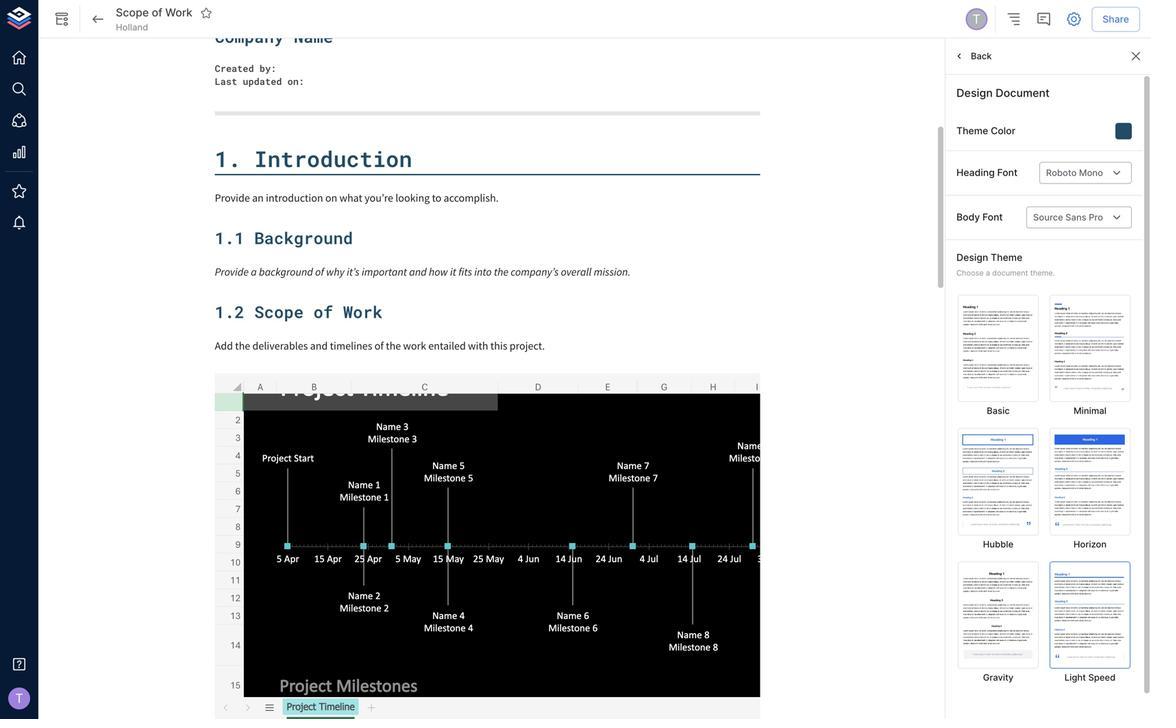 Task type: describe. For each thing, give the bounding box(es) containing it.
overall
[[561, 265, 592, 279]]

mission.
[[594, 265, 631, 279]]

0 vertical spatial scope
[[116, 6, 149, 19]]

0 vertical spatial and
[[409, 265, 427, 279]]

document
[[996, 86, 1050, 100]]

accomplish.
[[444, 191, 499, 205]]

heading font
[[957, 167, 1018, 179]]

a inside 'design theme choose a document theme.'
[[986, 269, 990, 277]]

introduction
[[254, 144, 412, 173]]

comments image
[[1036, 11, 1052, 27]]

body font
[[957, 211, 1003, 223]]

add
[[215, 339, 233, 353]]

timelines
[[330, 339, 372, 353]]

an
[[252, 191, 264, 205]]

background
[[254, 227, 353, 249]]

0 horizontal spatial a
[[251, 265, 257, 279]]

holland link
[[116, 21, 148, 34]]

how
[[429, 265, 448, 279]]

document
[[992, 269, 1028, 277]]

1.2 scope of work
[[215, 301, 383, 323]]

share
[[1103, 13, 1129, 25]]

1 horizontal spatial the
[[386, 339, 401, 353]]

work
[[403, 339, 426, 353]]

0 vertical spatial theme
[[957, 125, 988, 137]]

to
[[432, 191, 442, 205]]

background
[[259, 265, 313, 279]]

1 vertical spatial work
[[343, 301, 383, 323]]

0 vertical spatial t
[[973, 12, 981, 27]]

theme.
[[1030, 269, 1055, 277]]

1. introduction
[[215, 144, 412, 173]]

important
[[362, 265, 407, 279]]

settings image
[[1066, 11, 1082, 27]]

by:
[[260, 62, 276, 74]]

introduction
[[266, 191, 323, 205]]

source sans pro button
[[1026, 207, 1132, 228]]

on
[[325, 191, 337, 205]]

mono
[[1079, 168, 1103, 178]]

into
[[474, 265, 492, 279]]

1 horizontal spatial t button
[[964, 6, 990, 32]]

source
[[1033, 212, 1063, 223]]

light
[[1065, 673, 1086, 683]]

table of contents image
[[1005, 11, 1022, 27]]

design document
[[957, 86, 1050, 100]]

1 vertical spatial and
[[310, 339, 328, 353]]

0 horizontal spatial t button
[[4, 684, 34, 714]]

go back image
[[90, 11, 106, 27]]

of left favorite image
[[152, 6, 162, 19]]

project.
[[510, 339, 545, 353]]

1.1
[[215, 227, 244, 249]]

company name
[[215, 26, 333, 47]]

last
[[215, 75, 237, 87]]

why
[[326, 265, 345, 279]]

it's
[[347, 265, 360, 279]]

show wiki image
[[53, 11, 70, 27]]

updated
[[243, 75, 282, 87]]

with
[[468, 339, 488, 353]]

2 horizontal spatial the
[[494, 265, 509, 279]]

you're
[[365, 191, 393, 205]]

speed
[[1088, 673, 1116, 683]]

color
[[991, 125, 1016, 137]]



Task type: vqa. For each thing, say whether or not it's contained in the screenshot.
Light
yes



Task type: locate. For each thing, give the bounding box(es) containing it.
font right heading
[[997, 167, 1018, 179]]

theme color
[[957, 125, 1016, 137]]

looking
[[396, 191, 430, 205]]

pro
[[1089, 212, 1103, 223]]

holland
[[116, 22, 148, 32]]

provide for provide a background of why it's important and how it fits into the company's overall mission.
[[215, 265, 249, 279]]

scope
[[116, 6, 149, 19], [254, 301, 304, 323]]

0 vertical spatial work
[[165, 6, 192, 19]]

0 vertical spatial design
[[957, 86, 993, 100]]

0 horizontal spatial t
[[15, 691, 23, 706]]

back button
[[951, 46, 995, 67]]

name
[[294, 26, 333, 47]]

it
[[450, 265, 456, 279]]

what
[[340, 191, 362, 205]]

gravity
[[983, 673, 1014, 683]]

work
[[165, 6, 192, 19], [343, 301, 383, 323]]

created
[[215, 62, 254, 74]]

this
[[490, 339, 507, 353]]

of
[[152, 6, 162, 19], [315, 265, 324, 279], [314, 301, 333, 323], [375, 339, 384, 353]]

1 vertical spatial t button
[[4, 684, 34, 714]]

0 horizontal spatial theme
[[957, 125, 988, 137]]

provide a background of why it's important and how it fits into the company's overall mission.
[[215, 265, 631, 279]]

design
[[957, 86, 993, 100], [957, 252, 988, 263]]

1.
[[215, 144, 241, 173]]

theme left "color"
[[957, 125, 988, 137]]

and left how
[[409, 265, 427, 279]]

provide
[[215, 191, 250, 205], [215, 265, 249, 279]]

favorite image
[[200, 7, 212, 19]]

provide an introduction on what you're looking to accomplish.
[[215, 191, 499, 205]]

work up timelines
[[343, 301, 383, 323]]

the right the into
[[494, 265, 509, 279]]

minimal
[[1074, 406, 1107, 416]]

of right timelines
[[375, 339, 384, 353]]

roboto mono
[[1046, 168, 1103, 178]]

1 horizontal spatial theme
[[991, 252, 1023, 263]]

1 vertical spatial scope
[[254, 301, 304, 323]]

fits
[[458, 265, 472, 279]]

and left timelines
[[310, 339, 328, 353]]

horizon
[[1074, 539, 1107, 550]]

0 horizontal spatial the
[[235, 339, 250, 353]]

choose
[[957, 269, 984, 277]]

1 horizontal spatial and
[[409, 265, 427, 279]]

design for design document
[[957, 86, 993, 100]]

provide down 1.1
[[215, 265, 249, 279]]

scope up holland
[[116, 6, 149, 19]]

company's
[[511, 265, 559, 279]]

0 vertical spatial font
[[997, 167, 1018, 179]]

t
[[973, 12, 981, 27], [15, 691, 23, 706]]

body
[[957, 211, 980, 223]]

a left background on the left top of page
[[251, 265, 257, 279]]

2 provide from the top
[[215, 265, 249, 279]]

share button
[[1092, 7, 1140, 32]]

design down the back button
[[957, 86, 993, 100]]

font
[[997, 167, 1018, 179], [983, 211, 1003, 223]]

of down why
[[314, 301, 333, 323]]

design for design theme choose a document theme.
[[957, 252, 988, 263]]

provide left an
[[215, 191, 250, 205]]

hubble
[[983, 539, 1014, 550]]

basic
[[987, 406, 1010, 416]]

the right add
[[235, 339, 250, 353]]

1 horizontal spatial t
[[973, 12, 981, 27]]

the
[[494, 265, 509, 279], [235, 339, 250, 353], [386, 339, 401, 353]]

design up choose
[[957, 252, 988, 263]]

the left work
[[386, 339, 401, 353]]

design inside 'design theme choose a document theme.'
[[957, 252, 988, 263]]

font for body font
[[983, 211, 1003, 223]]

work left favorite image
[[165, 6, 192, 19]]

back
[[971, 51, 992, 61]]

1 vertical spatial design
[[957, 252, 988, 263]]

roboto mono button
[[1039, 162, 1132, 184]]

entailed
[[428, 339, 466, 353]]

provide for provide an introduction on what you're looking to accomplish.
[[215, 191, 250, 205]]

1.2
[[215, 301, 244, 323]]

2 design from the top
[[957, 252, 988, 263]]

1 design from the top
[[957, 86, 993, 100]]

of left why
[[315, 265, 324, 279]]

0 vertical spatial provide
[[215, 191, 250, 205]]

add the deliverables and timelines of the work entailed with this project.
[[215, 339, 545, 353]]

0 horizontal spatial work
[[165, 6, 192, 19]]

0 vertical spatial t button
[[964, 6, 990, 32]]

font for heading font
[[997, 167, 1018, 179]]

theme inside 'design theme choose a document theme.'
[[991, 252, 1023, 263]]

1 horizontal spatial work
[[343, 301, 383, 323]]

sans
[[1066, 212, 1087, 223]]

heading
[[957, 167, 995, 179]]

and
[[409, 265, 427, 279], [310, 339, 328, 353]]

a right choose
[[986, 269, 990, 277]]

a
[[251, 265, 257, 279], [986, 269, 990, 277]]

created by: last updated on:
[[215, 62, 304, 87]]

design theme choose a document theme.
[[957, 252, 1055, 277]]

1 horizontal spatial a
[[986, 269, 990, 277]]

1 provide from the top
[[215, 191, 250, 205]]

company
[[215, 26, 284, 47]]

1 vertical spatial t
[[15, 691, 23, 706]]

scope of work
[[116, 6, 192, 19]]

theme up the document at the right top
[[991, 252, 1023, 263]]

0 horizontal spatial and
[[310, 339, 328, 353]]

0 horizontal spatial scope
[[116, 6, 149, 19]]

font right the body
[[983, 211, 1003, 223]]

deliverables
[[252, 339, 308, 353]]

1.1 background
[[215, 227, 353, 249]]

roboto
[[1046, 168, 1077, 178]]

1 horizontal spatial scope
[[254, 301, 304, 323]]

light speed
[[1065, 673, 1116, 683]]

1 vertical spatial provide
[[215, 265, 249, 279]]

on:
[[288, 75, 304, 87]]

1 vertical spatial font
[[983, 211, 1003, 223]]

theme
[[957, 125, 988, 137], [991, 252, 1023, 263]]

source sans pro
[[1033, 212, 1103, 223]]

1 vertical spatial theme
[[991, 252, 1023, 263]]

t button
[[964, 6, 990, 32], [4, 684, 34, 714]]

scope up deliverables
[[254, 301, 304, 323]]



